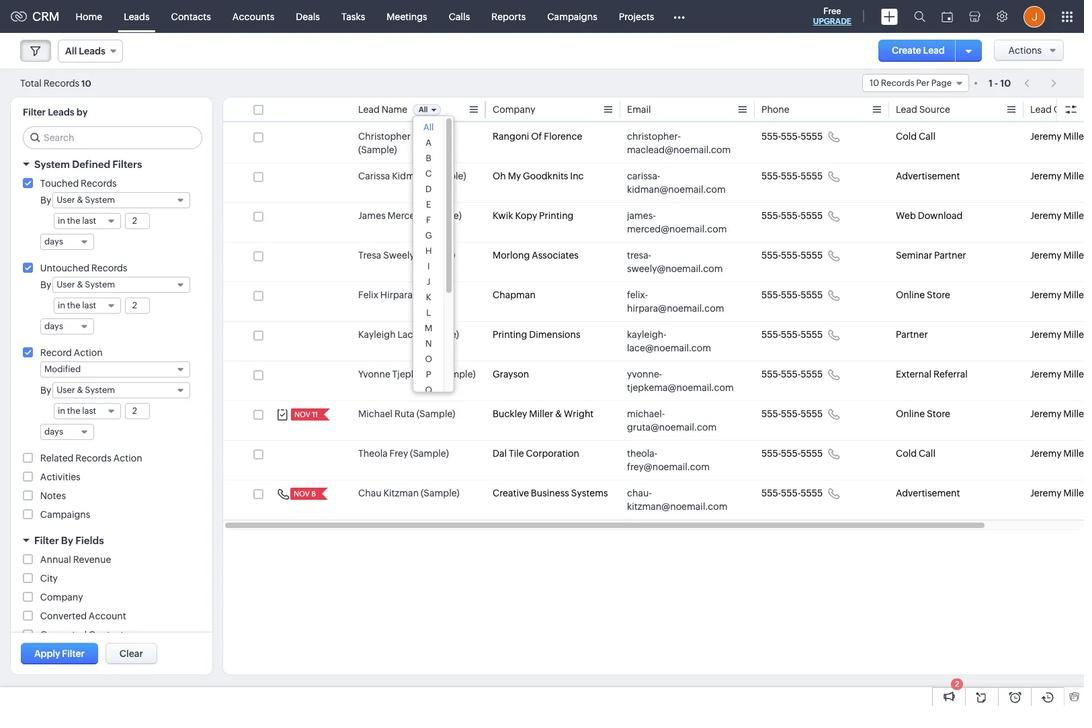 Task type: vqa. For each thing, say whether or not it's contained in the screenshot.


Task type: locate. For each thing, give the bounding box(es) containing it.
filter
[[23, 107, 46, 118], [34, 535, 59, 547], [62, 649, 85, 660]]

jeremy for carissa- kidman@noemail.com
[[1031, 171, 1062, 182]]

& inside row group
[[556, 409, 563, 420]]

2 vertical spatial user
[[57, 385, 75, 396]]

store down seminar partner
[[928, 290, 951, 301]]

1 jeremy from the top
[[1031, 131, 1062, 142]]

10 left per
[[870, 78, 880, 88]]

10 up by
[[81, 78, 91, 88]]

1 vertical spatial filter
[[34, 535, 59, 547]]

Search text field
[[24, 127, 202, 149]]

8 5555 from the top
[[801, 409, 823, 420]]

user & system down the untouched records
[[57, 280, 115, 290]]

1 horizontal spatial all
[[419, 106, 428, 114]]

last down touched records
[[82, 216, 96, 226]]

page
[[932, 78, 952, 88]]

2 cold call from the top
[[897, 449, 936, 459]]

0 vertical spatial converted
[[40, 611, 87, 622]]

3 555-555-5555 from the top
[[762, 211, 823, 221]]

f
[[426, 215, 431, 225]]

3 5555 from the top
[[801, 211, 823, 221]]

fields
[[76, 535, 104, 547]]

10 5555 from the top
[[801, 488, 823, 499]]

8 555-555-5555 from the top
[[762, 409, 823, 420]]

online store down seminar partner
[[897, 290, 951, 301]]

filter up annual
[[34, 535, 59, 547]]

in
[[58, 216, 65, 226], [58, 301, 65, 311], [58, 406, 65, 416]]

days up related
[[44, 427, 63, 437]]

records right related
[[75, 453, 112, 464]]

Other Modules field
[[666, 6, 694, 27]]

filter by fields button
[[11, 529, 213, 553]]

9 5555 from the top
[[801, 449, 823, 459]]

10 555-555-5555 from the top
[[762, 488, 823, 499]]

1 555-555-5555 from the top
[[762, 131, 823, 142]]

6 jeremy from the top
[[1031, 330, 1062, 340]]

(sample) up i
[[417, 250, 456, 261]]

2 vertical spatial leads
[[48, 107, 74, 118]]

555-555-5555
[[762, 131, 823, 142], [762, 171, 823, 182], [762, 211, 823, 221], [762, 250, 823, 261], [762, 290, 823, 301], [762, 330, 823, 340], [762, 369, 823, 380], [762, 409, 823, 420], [762, 449, 823, 459], [762, 488, 823, 499]]

chau-
[[628, 488, 652, 499]]

1 vertical spatial days
[[44, 322, 63, 332]]

(sample) right p
[[437, 369, 476, 380]]

contacts
[[171, 11, 211, 22]]

9 mille from the top
[[1064, 449, 1085, 459]]

1 horizontal spatial campaigns
[[548, 11, 598, 22]]

leads link
[[113, 0, 160, 33]]

theola-
[[628, 449, 658, 459]]

1 vertical spatial user
[[57, 280, 75, 290]]

0 vertical spatial in
[[58, 216, 65, 226]]

online down seminar
[[897, 290, 926, 301]]

3 days field from the top
[[40, 424, 94, 441]]

printing right kopy at the left of page
[[540, 211, 574, 221]]

(sample) for christopher maclead (sample)
[[359, 145, 397, 155]]

lead inside button
[[924, 45, 946, 56]]

User & System field
[[53, 192, 190, 209], [53, 277, 190, 293], [53, 383, 190, 399]]

0 vertical spatial online store
[[897, 290, 951, 301]]

sweely@noemail.com
[[628, 264, 724, 274]]

in the last field up related records action at left bottom
[[54, 404, 121, 420]]

all inside all leads field
[[65, 46, 77, 57]]

system up touched
[[34, 159, 70, 170]]

user & system field for touched records
[[53, 192, 190, 209]]

converted up converted contact
[[40, 611, 87, 622]]

in the last down the untouched records
[[58, 301, 96, 311]]

create lead
[[893, 45, 946, 56]]

1 horizontal spatial printing
[[540, 211, 574, 221]]

3 last from the top
[[82, 406, 96, 416]]

user down touched
[[57, 195, 75, 205]]

lead right create
[[924, 45, 946, 56]]

cold call
[[897, 131, 936, 142], [897, 449, 936, 459]]

user & system field for untouched records
[[53, 277, 190, 293]]

referral
[[934, 369, 968, 380]]

leads for all leads
[[79, 46, 106, 57]]

all up the total records 10
[[65, 46, 77, 57]]

christopher
[[359, 131, 411, 142]]

1 vertical spatial call
[[919, 449, 936, 459]]

2 vertical spatial in
[[58, 406, 65, 416]]

jeremy
[[1031, 131, 1062, 142], [1031, 171, 1062, 182], [1031, 211, 1062, 221], [1031, 250, 1062, 261], [1031, 290, 1062, 301], [1031, 330, 1062, 340], [1031, 369, 1062, 380], [1031, 409, 1062, 420], [1031, 449, 1062, 459], [1031, 488, 1062, 499]]

5555 for felix- hirpara@noemail.com
[[801, 290, 823, 301]]

2 555-555-5555 from the top
[[762, 171, 823, 182]]

in the last field for touched
[[54, 213, 121, 229]]

calls link
[[438, 0, 481, 33]]

total
[[20, 78, 42, 88]]

3 jeremy mille from the top
[[1031, 211, 1085, 221]]

0 vertical spatial user & system
[[57, 195, 115, 205]]

1 cold from the top
[[897, 131, 918, 142]]

last
[[82, 216, 96, 226], [82, 301, 96, 311], [82, 406, 96, 416]]

by up annual revenue
[[61, 535, 73, 547]]

4 jeremy mille from the top
[[1031, 250, 1085, 261]]

0 vertical spatial cold call
[[897, 131, 936, 142]]

leads down home
[[79, 46, 106, 57]]

(sample) down l
[[421, 330, 459, 340]]

l
[[427, 308, 431, 318]]

nov for chau
[[294, 490, 310, 498]]

nov inside nov 11 link
[[295, 411, 311, 419]]

5555 for christopher- maclead@noemail.com
[[801, 131, 823, 142]]

2 mille from the top
[[1064, 171, 1085, 182]]

merced
[[388, 211, 421, 221]]

accounts link
[[222, 0, 285, 33]]

0 horizontal spatial all
[[65, 46, 77, 57]]

2 in the last field from the top
[[54, 298, 121, 314]]

6 555-555-5555 from the top
[[762, 330, 823, 340]]

all for all leads
[[65, 46, 77, 57]]

2 days field from the top
[[40, 319, 94, 335]]

2 vertical spatial the
[[67, 406, 80, 416]]

converted up apply filter
[[40, 630, 87, 641]]

& down modified
[[77, 385, 83, 396]]

records right untouched
[[91, 263, 127, 274]]

2 online store from the top
[[897, 409, 951, 420]]

1 vertical spatial nov
[[294, 490, 310, 498]]

2 the from the top
[[67, 301, 80, 311]]

1 vertical spatial online
[[897, 409, 926, 420]]

(sample) inside christopher maclead (sample)
[[359, 145, 397, 155]]

owner
[[1054, 104, 1084, 115]]

days field up untouched
[[40, 234, 94, 250]]

1 online store from the top
[[897, 290, 951, 301]]

2 in the last from the top
[[58, 301, 96, 311]]

5555 for carissa- kidman@noemail.com
[[801, 171, 823, 182]]

0 vertical spatial campaigns
[[548, 11, 598, 22]]

2 call from the top
[[919, 449, 936, 459]]

of
[[532, 131, 542, 142]]

cold call for theola- frey@noemail.com
[[897, 449, 936, 459]]

leads inside field
[[79, 46, 106, 57]]

row group
[[223, 124, 1085, 521]]

lace
[[398, 330, 419, 340]]

1 in the last field from the top
[[54, 213, 121, 229]]

2 store from the top
[[928, 409, 951, 420]]

clear
[[120, 649, 143, 660]]

leads left by
[[48, 107, 74, 118]]

nov 11
[[295, 411, 318, 419]]

kitzman
[[384, 488, 419, 499]]

partner right seminar
[[935, 250, 967, 261]]

1 vertical spatial cold
[[897, 449, 918, 459]]

advertisement for chau- kitzman@noemail.com
[[897, 488, 961, 499]]

tresa
[[359, 250, 382, 261]]

in the last field down the untouched records
[[54, 298, 121, 314]]

in the last field
[[54, 213, 121, 229], [54, 298, 121, 314], [54, 404, 121, 420]]

store down external referral
[[928, 409, 951, 420]]

mille for chau- kitzman@noemail.com
[[1064, 488, 1085, 499]]

555-555-5555 for christopher- maclead@noemail.com
[[762, 131, 823, 142]]

lead left "name"
[[359, 104, 380, 115]]

2 cold from the top
[[897, 449, 918, 459]]

system inside dropdown button
[[34, 159, 70, 170]]

10 inside the total records 10
[[81, 78, 91, 88]]

name
[[382, 104, 408, 115]]

3 mille from the top
[[1064, 211, 1085, 221]]

0 vertical spatial user
[[57, 195, 75, 205]]

1 vertical spatial user & system
[[57, 280, 115, 290]]

james
[[359, 211, 386, 221]]

2 vertical spatial in the last
[[58, 406, 96, 416]]

lead name
[[359, 104, 408, 115]]

contact
[[89, 630, 124, 641]]

10 inside "10 records per page" field
[[870, 78, 880, 88]]

in down touched
[[58, 216, 65, 226]]

in the last down modified
[[58, 406, 96, 416]]

0 vertical spatial the
[[67, 216, 80, 226]]

creative business systems
[[493, 488, 608, 499]]

10 mille from the top
[[1064, 488, 1085, 499]]

0 vertical spatial leads
[[124, 11, 150, 22]]

h
[[426, 246, 432, 256]]

online for felix- hirpara@noemail.com
[[897, 290, 926, 301]]

1 horizontal spatial 10
[[870, 78, 880, 88]]

(sample) for james merced (sample)
[[423, 211, 462, 221]]

converted
[[40, 611, 87, 622], [40, 630, 87, 641]]

1 vertical spatial in the last
[[58, 301, 96, 311]]

(sample)
[[359, 145, 397, 155], [428, 171, 467, 182], [423, 211, 462, 221], [417, 250, 456, 261], [415, 290, 454, 301], [421, 330, 459, 340], [437, 369, 476, 380], [417, 409, 456, 420], [410, 449, 449, 459], [421, 488, 460, 499]]

4 5555 from the top
[[801, 250, 823, 261]]

days field
[[40, 234, 94, 250], [40, 319, 94, 335], [40, 424, 94, 441]]

1 in the last from the top
[[58, 216, 96, 226]]

record action
[[40, 348, 103, 359]]

account
[[89, 611, 126, 622]]

cold
[[897, 131, 918, 142], [897, 449, 918, 459]]

1 the from the top
[[67, 216, 80, 226]]

2 days from the top
[[44, 322, 63, 332]]

lead
[[924, 45, 946, 56], [359, 104, 380, 115], [897, 104, 918, 115], [1031, 104, 1053, 115]]

1 jeremy mille from the top
[[1031, 131, 1085, 142]]

records inside field
[[882, 78, 915, 88]]

1 store from the top
[[928, 290, 951, 301]]

user for untouched
[[57, 280, 75, 290]]

printing up the grayson
[[493, 330, 528, 340]]

1
[[989, 78, 993, 88]]

chau- kitzman@noemail.com link
[[628, 487, 735, 514]]

2 last from the top
[[82, 301, 96, 311]]

1 days from the top
[[44, 237, 63, 247]]

7 5555 from the top
[[801, 369, 823, 380]]

7 jeremy mille from the top
[[1031, 369, 1085, 380]]

records for total
[[43, 78, 80, 88]]

0 horizontal spatial printing
[[493, 330, 528, 340]]

1 vertical spatial partner
[[897, 330, 929, 340]]

filter down converted contact
[[62, 649, 85, 660]]

6 mille from the top
[[1064, 330, 1085, 340]]

0 vertical spatial last
[[82, 216, 96, 226]]

1 5555 from the top
[[801, 131, 823, 142]]

goodknits
[[523, 171, 569, 182]]

5 5555 from the top
[[801, 290, 823, 301]]

1 last from the top
[[82, 216, 96, 226]]

1 user & system field from the top
[[53, 192, 190, 209]]

6 jeremy mille from the top
[[1031, 330, 1085, 340]]

2 user & system from the top
[[57, 280, 115, 290]]

call for theola- frey@noemail.com
[[919, 449, 936, 459]]

1 cold call from the top
[[897, 131, 936, 142]]

create menu element
[[874, 0, 907, 33]]

0 vertical spatial nov
[[295, 411, 311, 419]]

felix- hirpara@noemail.com
[[628, 290, 725, 314]]

the down untouched
[[67, 301, 80, 311]]

1 vertical spatial leads
[[79, 46, 106, 57]]

associates
[[532, 250, 579, 261]]

filter inside dropdown button
[[34, 535, 59, 547]]

(sample) for chau kitzman (sample)
[[421, 488, 460, 499]]

2 vertical spatial user & system field
[[53, 383, 190, 399]]

corporation
[[526, 449, 580, 459]]

1 vertical spatial converted
[[40, 630, 87, 641]]

profile element
[[1016, 0, 1054, 33]]

kayleigh lace (sample)
[[359, 330, 459, 340]]

hirpara
[[381, 290, 413, 301]]

james merced (sample) link
[[359, 209, 462, 223]]

& down touched records
[[77, 195, 83, 205]]

lead left owner
[[1031, 104, 1053, 115]]

3 in the last field from the top
[[54, 404, 121, 420]]

10 jeremy mille from the top
[[1031, 488, 1085, 499]]

filters
[[113, 159, 142, 170]]

partner up external
[[897, 330, 929, 340]]

advertisement for carissa- kidman@noemail.com
[[897, 171, 961, 182]]

touched
[[40, 178, 79, 189]]

days field up record action
[[40, 319, 94, 335]]

1 vertical spatial online store
[[897, 409, 951, 420]]

8 mille from the top
[[1064, 409, 1085, 420]]

1 vertical spatial store
[[928, 409, 951, 420]]

1 online from the top
[[897, 290, 926, 301]]

1 call from the top
[[919, 131, 936, 142]]

user down untouched
[[57, 280, 75, 290]]

4 555-555-5555 from the top
[[762, 250, 823, 261]]

user & system for touched
[[57, 195, 115, 205]]

1 user & system from the top
[[57, 195, 115, 205]]

the for touched
[[67, 216, 80, 226]]

days up record
[[44, 322, 63, 332]]

meetings
[[387, 11, 428, 22]]

converted account
[[40, 611, 126, 622]]

campaigns inside campaigns link
[[548, 11, 598, 22]]

online store for felix- hirpara@noemail.com
[[897, 290, 951, 301]]

by
[[77, 107, 88, 118]]

(sample) right kitzman
[[421, 488, 460, 499]]

2 converted from the top
[[40, 630, 87, 641]]

2 vertical spatial in the last field
[[54, 404, 121, 420]]

days up untouched
[[44, 237, 63, 247]]

user down modified
[[57, 385, 75, 396]]

christopher maclead (sample) link
[[359, 130, 480, 157]]

1 vertical spatial days field
[[40, 319, 94, 335]]

seminar
[[897, 250, 933, 261]]

james- merced@noemail.com
[[628, 211, 727, 235]]

ruta
[[395, 409, 415, 420]]

0 vertical spatial action
[[74, 348, 103, 359]]

lead down 10 records per page
[[897, 104, 918, 115]]

j
[[427, 277, 431, 287]]

0 vertical spatial cold
[[897, 131, 918, 142]]

1 vertical spatial cold call
[[897, 449, 936, 459]]

5 jeremy from the top
[[1031, 290, 1062, 301]]

user & system down touched records
[[57, 195, 115, 205]]

2 jeremy mille from the top
[[1031, 171, 1085, 182]]

9 555-555-5555 from the top
[[762, 449, 823, 459]]

(sample) right frey at the bottom left of the page
[[410, 449, 449, 459]]

in for untouched
[[58, 301, 65, 311]]

1 vertical spatial campaigns
[[40, 510, 90, 521]]

jeremy mille for tresa- sweely@noemail.com
[[1031, 250, 1085, 261]]

last down the untouched records
[[82, 301, 96, 311]]

by down modified
[[40, 385, 51, 396]]

nov left 11
[[295, 411, 311, 419]]

555-555-5555 for felix- hirpara@noemail.com
[[762, 290, 823, 301]]

5555 for michael- gruta@noemail.com
[[801, 409, 823, 420]]

0 vertical spatial days field
[[40, 234, 94, 250]]

0 vertical spatial in the last
[[58, 216, 96, 226]]

1 vertical spatial the
[[67, 301, 80, 311]]

inc
[[571, 171, 584, 182]]

actions
[[1009, 45, 1043, 56]]

accounts
[[233, 11, 275, 22]]

search image
[[915, 11, 926, 22]]

10 for 1 - 10
[[1001, 78, 1012, 88]]

michael ruta (sample) link
[[359, 408, 456, 421]]

(sample) for felix hirpara (sample)
[[415, 290, 454, 301]]

campaigns down notes
[[40, 510, 90, 521]]

1 vertical spatial last
[[82, 301, 96, 311]]

days for untouched records
[[44, 322, 63, 332]]

4 jeremy from the top
[[1031, 250, 1062, 261]]

2 vertical spatial days
[[44, 427, 63, 437]]

in the last down touched records
[[58, 216, 96, 226]]

2 user from the top
[[57, 280, 75, 290]]

9 jeremy mille from the top
[[1031, 449, 1085, 459]]

& down the untouched records
[[77, 280, 83, 290]]

florence
[[544, 131, 583, 142]]

1 mille from the top
[[1064, 131, 1085, 142]]

(sample) for michael ruta (sample)
[[417, 409, 456, 420]]

1 - 10
[[989, 78, 1012, 88]]

user & system field down "modified" field
[[53, 383, 190, 399]]

leads right home
[[124, 11, 150, 22]]

create menu image
[[882, 8, 899, 25]]

3 user & system from the top
[[57, 385, 115, 396]]

1 user from the top
[[57, 195, 75, 205]]

2 advertisement from the top
[[897, 488, 961, 499]]

6 5555 from the top
[[801, 330, 823, 340]]

all up maclead
[[419, 106, 428, 114]]

the down modified
[[67, 406, 80, 416]]

0 horizontal spatial leads
[[48, 107, 74, 118]]

0 vertical spatial all
[[65, 46, 77, 57]]

(sample) up d
[[428, 171, 467, 182]]

0 horizontal spatial partner
[[897, 330, 929, 340]]

5 555-555-5555 from the top
[[762, 290, 823, 301]]

2 horizontal spatial leads
[[124, 11, 150, 22]]

555-
[[762, 131, 782, 142], [782, 131, 801, 142], [762, 171, 782, 182], [782, 171, 801, 182], [762, 211, 782, 221], [782, 211, 801, 221], [762, 250, 782, 261], [782, 250, 801, 261], [762, 290, 782, 301], [782, 290, 801, 301], [762, 330, 782, 340], [782, 330, 801, 340], [762, 369, 782, 380], [782, 369, 801, 380], [762, 409, 782, 420], [782, 409, 801, 420], [762, 449, 782, 459], [782, 449, 801, 459], [762, 488, 782, 499], [782, 488, 801, 499]]

5 mille from the top
[[1064, 290, 1085, 301]]

0 vertical spatial company
[[493, 104, 536, 115]]

records for 10
[[882, 78, 915, 88]]

morlong
[[493, 250, 530, 261]]

online down external
[[897, 409, 926, 420]]

0 vertical spatial printing
[[540, 211, 574, 221]]

activities
[[40, 472, 81, 483]]

0 vertical spatial partner
[[935, 250, 967, 261]]

in down modified
[[58, 406, 65, 416]]

jeremy mille for christopher- maclead@noemail.com
[[1031, 131, 1085, 142]]

2 vertical spatial filter
[[62, 649, 85, 660]]

3 in from the top
[[58, 406, 65, 416]]

7 jeremy from the top
[[1031, 369, 1062, 380]]

7 mille from the top
[[1064, 369, 1085, 380]]

0 vertical spatial advertisement
[[897, 171, 961, 182]]

records for related
[[75, 453, 112, 464]]

carissa- kidman@noemail.com
[[628, 171, 726, 195]]

untouched
[[40, 263, 89, 274]]

555-555-5555 for michael- gruta@noemail.com
[[762, 409, 823, 420]]

1 horizontal spatial leads
[[79, 46, 106, 57]]

1 vertical spatial advertisement
[[897, 488, 961, 499]]

jeremy mille for carissa- kidman@noemail.com
[[1031, 171, 1085, 182]]

5555 for theola- frey@noemail.com
[[801, 449, 823, 459]]

company down city
[[40, 593, 83, 603]]

web download
[[897, 211, 963, 221]]

records up filter leads by
[[43, 78, 80, 88]]

None text field
[[126, 214, 149, 229], [126, 299, 149, 313], [126, 404, 149, 419], [126, 214, 149, 229], [126, 299, 149, 313], [126, 404, 149, 419]]

2 jeremy from the top
[[1031, 171, 1062, 182]]

upgrade
[[814, 17, 852, 26]]

0 vertical spatial store
[[928, 290, 951, 301]]

mille for felix- hirpara@noemail.com
[[1064, 290, 1085, 301]]

user & system field down filters
[[53, 192, 190, 209]]

kayleigh- lace@noemail.com link
[[628, 328, 735, 355]]

records down "defined"
[[81, 178, 117, 189]]

days field up related
[[40, 424, 94, 441]]

the down touched records
[[67, 216, 80, 226]]

company up rangoni
[[493, 104, 536, 115]]

0 vertical spatial user & system field
[[53, 192, 190, 209]]

0 horizontal spatial 10
[[81, 78, 91, 88]]

3 jeremy from the top
[[1031, 211, 1062, 221]]

records left per
[[882, 78, 915, 88]]

online
[[897, 290, 926, 301], [897, 409, 926, 420]]

3 days from the top
[[44, 427, 63, 437]]

mille for michael- gruta@noemail.com
[[1064, 409, 1085, 420]]

0 vertical spatial days
[[44, 237, 63, 247]]

2 5555 from the top
[[801, 171, 823, 182]]

buckley miller & wright
[[493, 409, 594, 420]]

0 vertical spatial filter
[[23, 107, 46, 118]]

10 jeremy from the top
[[1031, 488, 1062, 499]]

8 jeremy mille from the top
[[1031, 409, 1085, 420]]

1 vertical spatial in the last field
[[54, 298, 121, 314]]

navigation
[[1018, 73, 1065, 93]]

0 vertical spatial call
[[919, 131, 936, 142]]

frey
[[390, 449, 408, 459]]

kayleigh
[[359, 330, 396, 340]]

store for michael- gruta@noemail.com
[[928, 409, 951, 420]]

0 horizontal spatial company
[[40, 593, 83, 603]]

7 555-555-5555 from the top
[[762, 369, 823, 380]]

creative
[[493, 488, 529, 499]]

1 vertical spatial action
[[113, 453, 142, 464]]

filter down total
[[23, 107, 46, 118]]

9 jeremy from the top
[[1031, 449, 1062, 459]]

1 horizontal spatial partner
[[935, 250, 967, 261]]

nov left 8
[[294, 490, 310, 498]]

0 horizontal spatial campaigns
[[40, 510, 90, 521]]

in down untouched
[[58, 301, 65, 311]]

(sample) down q
[[417, 409, 456, 420]]

1 converted from the top
[[40, 611, 87, 622]]

jeremy mille for felix- hirpara@noemail.com
[[1031, 290, 1085, 301]]

(sample) down christopher
[[359, 145, 397, 155]]

& right 'miller'
[[556, 409, 563, 420]]

1 vertical spatial user & system field
[[53, 277, 190, 293]]

1 advertisement from the top
[[897, 171, 961, 182]]

1 days field from the top
[[40, 234, 94, 250]]

2 in from the top
[[58, 301, 65, 311]]

mille for tresa- sweely@noemail.com
[[1064, 250, 1085, 261]]

external
[[897, 369, 932, 380]]

last up related records action at left bottom
[[82, 406, 96, 416]]

mille for christopher- maclead@noemail.com
[[1064, 131, 1085, 142]]

2 online from the top
[[897, 409, 926, 420]]

4 mille from the top
[[1064, 250, 1085, 261]]

1 vertical spatial all
[[419, 106, 428, 114]]

campaigns right reports link
[[548, 11, 598, 22]]

filter leads by
[[23, 107, 88, 118]]

michael- gruta@noemail.com
[[628, 409, 717, 433]]

0 vertical spatial in the last field
[[54, 213, 121, 229]]

2 vertical spatial days field
[[40, 424, 94, 441]]

(sample) down "e"
[[423, 211, 462, 221]]

user & system down modified
[[57, 385, 115, 396]]

2 user & system field from the top
[[53, 277, 190, 293]]

(sample) down 'j'
[[415, 290, 454, 301]]

0 vertical spatial online
[[897, 290, 926, 301]]

2 vertical spatial user & system
[[57, 385, 115, 396]]

user & system field down the untouched records
[[53, 277, 190, 293]]

10 for total records 10
[[81, 78, 91, 88]]

online store down external referral
[[897, 409, 951, 420]]

5 jeremy mille from the top
[[1031, 290, 1085, 301]]

10 right -
[[1001, 78, 1012, 88]]

2 vertical spatial last
[[82, 406, 96, 416]]

2 horizontal spatial 10
[[1001, 78, 1012, 88]]

8 jeremy from the top
[[1031, 409, 1062, 420]]

1 vertical spatial in
[[58, 301, 65, 311]]

& for 1st user & system field from the bottom
[[77, 385, 83, 396]]

tresa- sweely@noemail.com
[[628, 250, 724, 274]]

1 in from the top
[[58, 216, 65, 226]]

in the last field down touched records
[[54, 213, 121, 229]]



Task type: describe. For each thing, give the bounding box(es) containing it.
days for touched records
[[44, 237, 63, 247]]

jeremy mille for kayleigh- lace@noemail.com
[[1031, 330, 1085, 340]]

the for untouched
[[67, 301, 80, 311]]

kayleigh- lace@noemail.com
[[628, 330, 712, 354]]

dal tile corporation
[[493, 449, 580, 459]]

m
[[425, 324, 433, 334]]

theola
[[359, 449, 388, 459]]

nov 8 link
[[291, 488, 317, 500]]

wright
[[564, 409, 594, 420]]

system down "modified" field
[[85, 385, 115, 396]]

jeremy mille for yvonne- tjepkema@noemail.com
[[1031, 369, 1085, 380]]

in the last for untouched
[[58, 301, 96, 311]]

tjepkema@noemail.com
[[628, 383, 734, 393]]

jeremy mille for theola- frey@noemail.com
[[1031, 449, 1085, 459]]

k
[[426, 293, 432, 303]]

chau- kitzman@noemail.com
[[628, 488, 728, 513]]

user & system for untouched
[[57, 280, 115, 290]]

mille for kayleigh- lace@noemail.com
[[1064, 330, 1085, 340]]

kwik
[[493, 211, 514, 221]]

5555 for tresa- sweely@noemail.com
[[801, 250, 823, 261]]

christopher maclead (sample)
[[359, 131, 450, 155]]

free upgrade
[[814, 6, 852, 26]]

(sample) for kayleigh lace (sample)
[[421, 330, 459, 340]]

10 Records Per Page field
[[863, 74, 970, 92]]

yvonne
[[359, 369, 391, 380]]

3 user & system field from the top
[[53, 383, 190, 399]]

cold for theola- frey@noemail.com
[[897, 449, 918, 459]]

maclead
[[413, 131, 450, 142]]

in for touched
[[58, 216, 65, 226]]

my
[[508, 171, 521, 182]]

felix- hirpara@noemail.com link
[[628, 289, 735, 315]]

user for touched
[[57, 195, 75, 205]]

tresa- sweely@noemail.com link
[[628, 249, 735, 276]]

555-555-5555 for james- merced@noemail.com
[[762, 211, 823, 221]]

jeremy for kayleigh- lace@noemail.com
[[1031, 330, 1062, 340]]

0 horizontal spatial action
[[74, 348, 103, 359]]

felix-
[[628, 290, 648, 301]]

g
[[426, 231, 432, 241]]

5555 for james- merced@noemail.com
[[801, 211, 823, 221]]

555-555-5555 for carissa- kidman@noemail.com
[[762, 171, 823, 182]]

1 vertical spatial printing
[[493, 330, 528, 340]]

lead for lead owner
[[1031, 104, 1053, 115]]

jeremy mille for chau- kitzman@noemail.com
[[1031, 488, 1085, 499]]

theola frey (sample) link
[[359, 447, 449, 461]]

jeremy for theola- frey@noemail.com
[[1031, 449, 1062, 459]]

online store for michael- gruta@noemail.com
[[897, 409, 951, 420]]

last for touched
[[82, 216, 96, 226]]

grayson
[[493, 369, 529, 380]]

yvonne- tjepkema@noemail.com link
[[628, 368, 735, 395]]

records for touched
[[81, 178, 117, 189]]

in the last for touched
[[58, 216, 96, 226]]

a
[[426, 138, 432, 148]]

james- merced@noemail.com link
[[628, 209, 735, 236]]

create
[[893, 45, 922, 56]]

system down touched records
[[85, 195, 115, 205]]

mille for theola- frey@noemail.com
[[1064, 449, 1085, 459]]

frey@noemail.com
[[628, 462, 710, 473]]

free
[[824, 6, 842, 16]]

1 vertical spatial company
[[40, 593, 83, 603]]

yvonne tjepkema (sample)
[[359, 369, 476, 380]]

jeremy for james- merced@noemail.com
[[1031, 211, 1062, 221]]

all for all
[[419, 106, 428, 114]]

morlong associates
[[493, 250, 579, 261]]

(sample) for yvonne tjepkema (sample)
[[437, 369, 476, 380]]

jeremy for chau- kitzman@noemail.com
[[1031, 488, 1062, 499]]

reports
[[492, 11, 526, 22]]

touched records
[[40, 178, 117, 189]]

tresa sweely (sample) link
[[359, 249, 456, 262]]

calendar image
[[942, 11, 954, 22]]

converted for converted account
[[40, 611, 87, 622]]

system defined filters button
[[11, 153, 213, 176]]

11
[[312, 411, 318, 419]]

1 horizontal spatial company
[[493, 104, 536, 115]]

jeremy mille for james- merced@noemail.com
[[1031, 211, 1085, 221]]

(sample) for tresa sweely (sample)
[[417, 250, 456, 261]]

kitzman@noemail.com
[[628, 502, 728, 513]]

in the last field for untouched
[[54, 298, 121, 314]]

lead for lead source
[[897, 104, 918, 115]]

theola- frey@noemail.com link
[[628, 447, 735, 474]]

download
[[919, 211, 963, 221]]

& for user & system field corresponding to untouched records
[[77, 280, 83, 290]]

555-555-5555 for yvonne- tjepkema@noemail.com
[[762, 369, 823, 380]]

carissa- kidman@noemail.com link
[[628, 170, 735, 196]]

filter for filter leads by
[[23, 107, 46, 118]]

(sample) for carissa kidman (sample)
[[428, 171, 467, 182]]

rangoni of florence
[[493, 131, 583, 142]]

e
[[426, 200, 431, 210]]

cold for christopher- maclead@noemail.com
[[897, 131, 918, 142]]

3 the from the top
[[67, 406, 80, 416]]

filter for filter by fields
[[34, 535, 59, 547]]

mille for james- merced@noemail.com
[[1064, 211, 1085, 221]]

5555 for kayleigh- lace@noemail.com
[[801, 330, 823, 340]]

(sample) for theola frey (sample)
[[410, 449, 449, 459]]

b
[[426, 153, 432, 163]]

i
[[428, 262, 430, 272]]

kidman
[[392, 171, 426, 182]]

profile image
[[1024, 6, 1046, 27]]

theola- frey@noemail.com
[[628, 449, 710, 473]]

jeremy for tresa- sweely@noemail.com
[[1031, 250, 1062, 261]]

5555 for chau- kitzman@noemail.com
[[801, 488, 823, 499]]

search element
[[907, 0, 934, 33]]

projects
[[619, 11, 655, 22]]

annual
[[40, 555, 71, 566]]

days field for untouched
[[40, 319, 94, 335]]

source
[[920, 104, 951, 115]]

leads for filter leads by
[[48, 107, 74, 118]]

systems
[[572, 488, 608, 499]]

crm
[[32, 9, 60, 24]]

1 horizontal spatial action
[[113, 453, 142, 464]]

by inside dropdown button
[[61, 535, 73, 547]]

last for untouched
[[82, 301, 96, 311]]

-
[[995, 78, 999, 88]]

jeremy for christopher- maclead@noemail.com
[[1031, 131, 1062, 142]]

555-555-5555 for theola- frey@noemail.com
[[762, 449, 823, 459]]

carissa-
[[628, 171, 661, 182]]

per
[[917, 78, 930, 88]]

All Leads field
[[58, 40, 123, 63]]

cold call for christopher- maclead@noemail.com
[[897, 131, 936, 142]]

n
[[426, 339, 432, 349]]

mille for yvonne- tjepkema@noemail.com
[[1064, 369, 1085, 380]]

tresa sweely (sample)
[[359, 250, 456, 261]]

system down the untouched records
[[85, 280, 115, 290]]

o
[[425, 354, 432, 365]]

christopher-
[[628, 131, 681, 142]]

mille for carissa- kidman@noemail.com
[[1064, 171, 1085, 182]]

3 user from the top
[[57, 385, 75, 396]]

555-555-5555 for tresa- sweely@noemail.com
[[762, 250, 823, 261]]

jeremy mille for michael- gruta@noemail.com
[[1031, 409, 1085, 420]]

online for michael- gruta@noemail.com
[[897, 409, 926, 420]]

converted for converted contact
[[40, 630, 87, 641]]

web
[[897, 211, 917, 221]]

c
[[426, 169, 432, 179]]

days field for touched
[[40, 234, 94, 250]]

kidman@noemail.com
[[628, 184, 726, 195]]

rangoni
[[493, 131, 530, 142]]

records for untouched
[[91, 263, 127, 274]]

filter inside button
[[62, 649, 85, 660]]

lace@noemail.com
[[628, 343, 712, 354]]

lead for lead name
[[359, 104, 380, 115]]

store for felix- hirpara@noemail.com
[[928, 290, 951, 301]]

by down untouched
[[40, 280, 51, 291]]

& for user & system field associated with touched records
[[77, 195, 83, 205]]

campaigns link
[[537, 0, 609, 33]]

555-555-5555 for chau- kitzman@noemail.com
[[762, 488, 823, 499]]

deals link
[[285, 0, 331, 33]]

row group containing christopher maclead (sample)
[[223, 124, 1085, 521]]

christopher- maclead@noemail.com
[[628, 131, 731, 155]]

chau kitzman (sample)
[[359, 488, 460, 499]]

5555 for yvonne- tjepkema@noemail.com
[[801, 369, 823, 380]]

system defined filters
[[34, 159, 142, 170]]

jeremy for yvonne- tjepkema@noemail.com
[[1031, 369, 1062, 380]]

jeremy for felix- hirpara@noemail.com
[[1031, 290, 1062, 301]]

filter by fields
[[34, 535, 104, 547]]

jeremy for michael- gruta@noemail.com
[[1031, 409, 1062, 420]]

q
[[425, 385, 432, 396]]

related records action
[[40, 453, 142, 464]]

business
[[531, 488, 570, 499]]

modified
[[44, 365, 81, 375]]

chau
[[359, 488, 382, 499]]

deals
[[296, 11, 320, 22]]

seminar partner
[[897, 250, 967, 261]]

3 in the last from the top
[[58, 406, 96, 416]]

nov for michael
[[295, 411, 311, 419]]

by down touched
[[40, 195, 51, 206]]

Modified field
[[40, 362, 190, 378]]

carissa kidman (sample)
[[359, 171, 467, 182]]

city
[[40, 574, 58, 585]]

converted contact
[[40, 630, 124, 641]]



